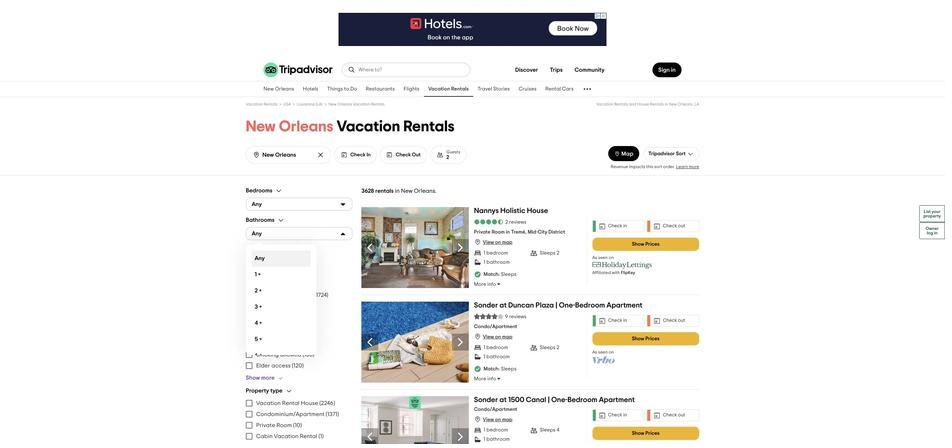 Task type: describe. For each thing, give the bounding box(es) containing it.
vacation right "flights" link
[[429, 87, 450, 92]]

check out
[[396, 152, 421, 157]]

match: for sonder
[[484, 367, 500, 372]]

guests
[[447, 150, 461, 154]]

search image
[[253, 151, 260, 159]]

sonder at duncan plaza | one-bedroom apartment, vacation rental in new orleans image
[[362, 302, 469, 383]]

cars
[[563, 87, 574, 92]]

1 inside group
[[255, 272, 257, 278]]

6 +
[[255, 353, 262, 359]]

group containing property type
[[246, 388, 353, 445]]

orleans for new orleans vacation rentals link
[[338, 102, 352, 106]]

rental cars
[[546, 87, 574, 92]]

group containing amenities
[[246, 246, 353, 311]]

things to do link
[[323, 81, 362, 97]]

new left orleans.
[[401, 188, 413, 194]]

view for nannys
[[483, 240, 494, 245]]

in inside owner log in
[[935, 231, 938, 235]]

out for sonder at duncan plaza | one-bedroom apartment
[[679, 319, 686, 323]]

room for in
[[492, 230, 505, 235]]

sonder for sonder at 1500 canal | one-bedroom apartment
[[474, 397, 498, 404]]

rentals left travel
[[452, 87, 469, 92]]

tripadvisor image
[[264, 63, 333, 77]]

condominium/apartment
[[256, 412, 325, 418]]

holistic
[[501, 207, 526, 215]]

owner log in button
[[920, 222, 946, 239]]

other outdoor space (1724)
[[256, 292, 329, 298]]

9
[[505, 314, 508, 320]]

(120)
[[292, 363, 304, 369]]

rentals left usa
[[264, 102, 278, 106]]

trips
[[550, 67, 563, 73]]

things
[[327, 87, 343, 92]]

(1)
[[319, 434, 324, 440]]

prices for nannys holistic house
[[646, 242, 660, 247]]

3 bedroom from the top
[[487, 428, 509, 433]]

search image
[[348, 66, 356, 74]]

match: sleeps for holistic
[[484, 272, 517, 277]]

vacation rentals and house rentals in new orleans, la
[[597, 102, 700, 106]]

| for canal
[[548, 397, 550, 404]]

list
[[925, 209, 932, 214]]

bathrooms
[[246, 217, 275, 223]]

vacation rental house (2246)
[[256, 401, 335, 406]]

group containing bedrooms
[[246, 187, 353, 211]]

bathroom for nannys
[[487, 260, 510, 265]]

new orleans vacation rentals link
[[329, 102, 385, 106]]

check inside check in popup button
[[351, 152, 366, 157]]

out
[[412, 152, 421, 157]]

prices for sonder at 1500 canal | one-bedroom apartment
[[646, 431, 660, 436]]

(1724)
[[315, 292, 329, 298]]

menu for suitability
[[246, 327, 353, 371]]

show prices for sonder at 1500 canal | one-bedroom apartment
[[632, 431, 660, 436]]

group containing suitability
[[246, 317, 353, 382]]

log
[[928, 231, 934, 235]]

air
[[256, 270, 264, 276]]

your
[[932, 209, 941, 214]]

in
[[367, 152, 371, 157]]

tripadvisor sort
[[649, 151, 686, 157]]

sonder at 1500 canal | one-bedroom apartment
[[474, 397, 635, 404]]

property
[[924, 214, 942, 218]]

private for private room (10)
[[256, 423, 275, 429]]

3 1 bathroom from the top
[[484, 437, 510, 442]]

one- for canal
[[552, 397, 568, 404]]

match: sleeps for at
[[484, 367, 517, 372]]

bedroom for plaza
[[576, 302, 606, 309]]

rentals
[[376, 188, 394, 194]]

house for nannys holistic house
[[527, 207, 549, 215]]

holidaylettings.com logo image
[[593, 262, 653, 269]]

usa link
[[284, 102, 291, 106]]

3 1 bedroom from the top
[[484, 428, 509, 433]]

advertisement region
[[339, 13, 607, 46]]

private for private room in tremé, mid-city district
[[474, 230, 491, 235]]

type
[[271, 388, 283, 394]]

view for sonder
[[483, 335, 494, 340]]

la
[[695, 102, 700, 106]]

flights
[[404, 87, 420, 92]]

3628
[[362, 188, 374, 194]]

(130)
[[303, 352, 315, 358]]

affiliated with flipkey
[[593, 271, 636, 275]]

travel stories
[[478, 87, 510, 92]]

1 vertical spatial new orleans vacation rentals
[[246, 119, 455, 134]]

check in for nannys holistic house
[[609, 224, 628, 229]]

show prices for nannys holistic house
[[632, 242, 660, 247]]

any button
[[246, 198, 353, 211]]

1 +
[[255, 272, 261, 278]]

show prices button for sonder at 1500 canal | one-bedroom apartment
[[593, 427, 700, 440]]

impacts
[[630, 164, 646, 169]]

(2643)
[[295, 281, 311, 287]]

sonder at 1500 canal | one-bedroom apartment, vacation rental in new orleans image
[[362, 397, 469, 445]]

3 map from the top
[[502, 418, 513, 423]]

as seen on for nannys holistic house
[[593, 255, 614, 260]]

discover
[[516, 67, 539, 73]]

washer/dryer
[[256, 281, 294, 287]]

usa
[[284, 102, 291, 106]]

out for nannys holistic house
[[679, 224, 686, 229]]

reviews for duncan
[[510, 314, 527, 320]]

info for nannys
[[488, 282, 497, 287]]

4 inside group
[[255, 320, 258, 326]]

+ for 5 +
[[259, 337, 262, 343]]

orleans.
[[414, 188, 437, 194]]

0 vertical spatial vacation rentals
[[429, 87, 469, 92]]

internet
[[256, 259, 277, 265]]

+ for 2 +
[[259, 288, 262, 294]]

this
[[647, 164, 654, 169]]

check out for nannys holistic house
[[663, 224, 686, 229]]

Search search field
[[263, 152, 312, 159]]

cabin vacation rental (1)
[[256, 434, 324, 440]]

sort
[[677, 151, 686, 157]]

(10)
[[293, 423, 302, 429]]

orleans for new orleans link
[[275, 87, 294, 92]]

1 horizontal spatial more
[[690, 164, 700, 169]]

new orleans
[[264, 87, 294, 92]]

pet friendly (841)
[[256, 341, 299, 347]]

stories
[[494, 87, 510, 92]]

flipkey
[[621, 271, 636, 275]]

match: for nannys
[[484, 272, 500, 277]]

1 condo/apartment from the top
[[474, 325, 518, 330]]

district
[[549, 230, 566, 235]]

community button
[[569, 63, 611, 77]]

order.
[[664, 164, 676, 169]]

seen for sonder at duncan plaza | one-bedroom apartment
[[599, 350, 608, 355]]

rentals right and
[[651, 102, 664, 106]]

private room (10)
[[256, 423, 302, 429]]

0 horizontal spatial vacation rentals
[[246, 102, 278, 106]]

any button
[[246, 227, 353, 240]]

space
[[296, 292, 313, 298]]

5 +
[[255, 337, 262, 343]]

0 horizontal spatial vacation rentals link
[[246, 102, 278, 106]]

2 inside guests 2
[[447, 155, 450, 160]]

smoking allowed (130)
[[256, 352, 315, 358]]

more info for nannys holistic house
[[474, 282, 497, 287]]

owner
[[926, 226, 940, 231]]

tremé,
[[511, 230, 527, 235]]

conditioning
[[265, 270, 300, 276]]

1 bedroom for sonder
[[484, 345, 509, 351]]

bedroom for nannys
[[487, 251, 509, 256]]

info for sonder
[[488, 377, 497, 382]]

tripadvisor
[[649, 151, 675, 157]]

list your property
[[924, 209, 942, 218]]

3
[[255, 304, 258, 310]]

sleeps 4
[[540, 428, 560, 433]]

property type
[[246, 388, 283, 394]]

access
[[272, 363, 291, 369]]

3 bathroom from the top
[[487, 437, 510, 442]]

plaza
[[536, 302, 554, 309]]

5
[[255, 337, 258, 343]]

3 +
[[255, 304, 262, 310]]

1 horizontal spatial 4
[[557, 428, 560, 433]]

show more
[[246, 375, 275, 381]]

map for at
[[502, 335, 513, 340]]

reviews for house
[[510, 220, 527, 225]]

check in
[[351, 152, 371, 157]]

vacation down new orleans vacation rentals link
[[337, 119, 401, 134]]

more for nannys holistic house
[[474, 282, 487, 287]]

apartment for sonder at duncan plaza | one-bedroom apartment
[[607, 302, 643, 309]]

wifi
[[286, 259, 296, 265]]

new orleans link
[[259, 81, 299, 97]]



Task type: locate. For each thing, give the bounding box(es) containing it.
prices
[[646, 242, 660, 247], [646, 336, 660, 342], [646, 431, 660, 436]]

seen up vrbo.com logo
[[599, 350, 608, 355]]

2 vertical spatial show prices
[[632, 431, 660, 436]]

2 vertical spatial 1 bedroom
[[484, 428, 509, 433]]

1 vertical spatial bedroom
[[487, 345, 509, 351]]

rental cars link
[[541, 81, 579, 97]]

more
[[474, 282, 487, 287], [474, 377, 487, 382]]

1 vertical spatial sleeps 2
[[540, 345, 560, 351]]

2 vertical spatial check in
[[609, 413, 628, 418]]

0 vertical spatial reviews
[[510, 220, 527, 225]]

2 vertical spatial check out
[[663, 413, 686, 418]]

1 vertical spatial vacation rentals
[[246, 102, 278, 106]]

2 vertical spatial rental
[[300, 434, 318, 440]]

at
[[500, 302, 507, 309], [500, 397, 507, 404]]

rentals left and
[[615, 102, 629, 106]]

restaurants link
[[362, 81, 400, 97]]

more down elder
[[261, 375, 275, 381]]

rental left cars
[[546, 87, 561, 92]]

1 out from the top
[[679, 224, 686, 229]]

reviews up the tremé,
[[510, 220, 527, 225]]

2 as seen on from the top
[[593, 350, 614, 355]]

group
[[246, 187, 353, 211], [246, 217, 353, 364], [246, 246, 353, 311], [246, 317, 353, 382], [246, 388, 353, 445]]

+ for 1 +
[[258, 272, 261, 278]]

more for sonder at duncan plaza | one-bedroom apartment
[[474, 377, 487, 382]]

1 vertical spatial show prices button
[[593, 332, 700, 346]]

house inside menu
[[301, 401, 318, 406]]

as seen on for sonder at duncan plaza | one-bedroom apartment
[[593, 350, 614, 355]]

bathroom for sonder
[[487, 355, 510, 360]]

1 vertical spatial orleans
[[338, 102, 352, 106]]

vacation left and
[[597, 102, 614, 106]]

(841)
[[288, 341, 299, 347]]

seen up affiliated
[[599, 255, 608, 260]]

sign in
[[659, 67, 676, 73]]

new orleans vacation rentals down new orleans vacation rentals link
[[246, 119, 455, 134]]

1 vertical spatial 4
[[557, 428, 560, 433]]

6
[[255, 353, 258, 359]]

3 check out from the top
[[663, 413, 686, 418]]

1 map from the top
[[502, 240, 513, 245]]

view on map
[[483, 240, 513, 245], [483, 335, 513, 340], [483, 418, 513, 423]]

2 check in from the top
[[609, 319, 628, 323]]

vacation rentals link left travel
[[424, 81, 474, 97]]

to
[[345, 87, 349, 92]]

1 vertical spatial more
[[261, 375, 275, 381]]

1 vertical spatial match:
[[484, 367, 500, 372]]

map down the tremé,
[[502, 240, 513, 245]]

show prices button for nannys holistic house
[[593, 238, 700, 251]]

menu
[[246, 257, 353, 301], [246, 327, 353, 371], [246, 398, 353, 442]]

0 horizontal spatial private
[[256, 423, 275, 429]]

+ right 6
[[260, 353, 262, 359]]

0 vertical spatial info
[[488, 282, 497, 287]]

private down nannys
[[474, 230, 491, 235]]

things to do
[[327, 87, 357, 92]]

any inside any dropdown button
[[252, 231, 262, 237]]

private up cabin on the left of the page
[[256, 423, 275, 429]]

check
[[351, 152, 366, 157], [396, 152, 411, 157], [609, 224, 623, 229], [663, 224, 678, 229], [609, 319, 623, 323], [663, 319, 678, 323], [609, 413, 623, 418], [663, 413, 678, 418]]

0 vertical spatial match:
[[484, 272, 500, 277]]

hotels link
[[299, 81, 323, 97]]

1 group from the top
[[246, 187, 353, 211]]

washer/dryer (2643)
[[256, 281, 311, 287]]

cruises
[[519, 87, 537, 92]]

bathroom
[[487, 260, 510, 265], [487, 355, 510, 360], [487, 437, 510, 442]]

4 group from the top
[[246, 317, 353, 382]]

1 vertical spatial bedroom
[[568, 397, 598, 404]]

(3532)
[[297, 259, 312, 265]]

0 vertical spatial more
[[474, 282, 487, 287]]

suitability
[[246, 318, 273, 323]]

0 vertical spatial house
[[638, 102, 650, 106]]

menu containing vacation rental house (2246)
[[246, 398, 353, 442]]

rental up condominium/apartment
[[282, 401, 300, 406]]

1 vertical spatial check in
[[609, 319, 628, 323]]

1 vertical spatial more
[[474, 377, 487, 382]]

as seen on up affiliated
[[593, 255, 614, 260]]

tripadvisor sort button
[[644, 147, 700, 161]]

any inside any popup button
[[252, 201, 262, 207]]

1 bathroom for nannys
[[484, 260, 510, 265]]

2 as from the top
[[593, 350, 598, 355]]

1 reviews from the top
[[510, 220, 527, 225]]

2 vertical spatial show prices button
[[593, 427, 700, 440]]

2 more info from the top
[[474, 377, 497, 382]]

match:
[[484, 272, 500, 277], [484, 367, 500, 372]]

check out for sonder at 1500 canal | one-bedroom apartment
[[663, 413, 686, 418]]

1 vertical spatial vacation rentals link
[[246, 102, 278, 106]]

sonder at 1500 canal | one-bedroom apartment link
[[474, 397, 635, 407]]

menu for amenities
[[246, 257, 353, 301]]

0 vertical spatial private
[[474, 230, 491, 235]]

9 reviews
[[505, 314, 527, 320]]

2 info from the top
[[488, 377, 497, 382]]

show inside dropdown button
[[246, 375, 260, 381]]

1 horizontal spatial vacation rentals
[[429, 87, 469, 92]]

list box containing any
[[246, 245, 317, 364]]

2 menu from the top
[[246, 327, 353, 371]]

1 horizontal spatial rental
[[300, 434, 318, 440]]

3 check in from the top
[[609, 413, 628, 418]]

0 vertical spatial sonder
[[474, 302, 498, 309]]

show all
[[246, 304, 268, 310]]

view on map down 1500
[[483, 418, 513, 423]]

orleans,
[[678, 102, 694, 106]]

1 menu from the top
[[246, 257, 353, 301]]

1 at from the top
[[500, 302, 507, 309]]

learn
[[677, 164, 689, 169]]

1 check in from the top
[[609, 224, 628, 229]]

as for nannys holistic house
[[593, 255, 598, 260]]

2 sonder from the top
[[474, 397, 498, 404]]

3 show prices button from the top
[[593, 427, 700, 440]]

as up vrbo.com logo
[[593, 350, 598, 355]]

0 vertical spatial more
[[690, 164, 700, 169]]

2
[[447, 155, 450, 160], [506, 220, 508, 225], [557, 251, 560, 256], [255, 288, 258, 294], [557, 345, 560, 351]]

allowed
[[280, 352, 302, 358]]

new up search image
[[246, 119, 276, 134]]

2 group from the top
[[246, 217, 353, 364]]

do
[[351, 87, 357, 92]]

1 bedroom from the top
[[487, 251, 509, 256]]

menu containing internet or wifi (3532)
[[246, 257, 353, 301]]

cabin
[[256, 434, 273, 440]]

2 horizontal spatial house
[[638, 102, 650, 106]]

as for sonder at duncan plaza | one-bedroom apartment
[[593, 350, 598, 355]]

+
[[258, 272, 261, 278], [259, 288, 262, 294], [259, 304, 262, 310], [259, 320, 262, 326], [259, 337, 262, 343], [260, 353, 262, 359]]

sonder left 1500
[[474, 397, 498, 404]]

as up affiliated
[[593, 255, 598, 260]]

canal
[[526, 397, 547, 404]]

2 vertical spatial menu
[[246, 398, 353, 442]]

0 vertical spatial out
[[679, 224, 686, 229]]

3 out from the top
[[679, 413, 686, 418]]

condo/apartment down the 9
[[474, 325, 518, 330]]

travel
[[478, 87, 492, 92]]

2 match: from the top
[[484, 367, 500, 372]]

1 horizontal spatial private
[[474, 230, 491, 235]]

orleans down louisiana
[[279, 119, 334, 134]]

at for duncan
[[500, 302, 507, 309]]

show for sonder at duncan plaza | one-bedroom apartment
[[632, 336, 645, 342]]

room for (10)
[[277, 423, 292, 429]]

2 seen from the top
[[599, 350, 608, 355]]

1 vertical spatial view on map
[[483, 335, 513, 340]]

sort
[[655, 164, 663, 169]]

condominium/apartment (1371)
[[256, 412, 339, 418]]

one- right plaza
[[559, 302, 576, 309]]

0 horizontal spatial |
[[548, 397, 550, 404]]

0 vertical spatial |
[[556, 302, 558, 309]]

5 group from the top
[[246, 388, 353, 445]]

bedroom for canal
[[568, 397, 598, 404]]

2 vertical spatial orleans
[[279, 119, 334, 134]]

1 seen from the top
[[599, 255, 608, 260]]

1 bedroom for nannys
[[484, 251, 509, 256]]

2 view on map from the top
[[483, 335, 513, 340]]

4 down sonder at 1500 canal | one-bedroom apartment link
[[557, 428, 560, 433]]

1 as from the top
[[593, 255, 598, 260]]

revenue
[[611, 164, 629, 169]]

1 vertical spatial sonder
[[474, 397, 498, 404]]

any down amenities
[[255, 256, 265, 262]]

more inside show more dropdown button
[[261, 375, 275, 381]]

| for plaza
[[556, 302, 558, 309]]

bedroom
[[487, 251, 509, 256], [487, 345, 509, 351], [487, 428, 509, 433]]

2 vertical spatial prices
[[646, 431, 660, 436]]

show for sonder at 1500 canal | one-bedroom apartment
[[632, 431, 645, 436]]

1 vertical spatial check out
[[663, 319, 686, 323]]

1 show prices from the top
[[632, 242, 660, 247]]

new right (la)
[[329, 102, 337, 106]]

0 vertical spatial bedroom
[[487, 251, 509, 256]]

2 view on map button from the top
[[474, 333, 513, 341]]

+ right the 3
[[259, 304, 262, 310]]

3 view on map from the top
[[483, 418, 513, 423]]

2 inside group
[[255, 288, 258, 294]]

view on map button
[[474, 239, 513, 246], [474, 333, 513, 341], [474, 416, 513, 423]]

sign in link
[[653, 63, 682, 77]]

sign
[[659, 67, 670, 73]]

4 +
[[255, 320, 262, 326]]

view on map button for nannys
[[474, 239, 513, 246]]

2 1 bathroom from the top
[[484, 355, 510, 360]]

1 horizontal spatial room
[[492, 230, 505, 235]]

| right plaza
[[556, 302, 558, 309]]

(3444)
[[301, 270, 317, 276]]

view on map button down 1500
[[474, 416, 513, 423]]

0 vertical spatial 1 bedroom
[[484, 251, 509, 256]]

2 show prices button from the top
[[593, 332, 700, 346]]

2 at from the top
[[500, 397, 507, 404]]

prices for sonder at duncan plaza | one-bedroom apartment
[[646, 336, 660, 342]]

+ for 4 +
[[259, 320, 262, 326]]

0 vertical spatial as
[[593, 255, 598, 260]]

vacation down property type
[[256, 401, 281, 406]]

at up the 9
[[500, 302, 507, 309]]

2 vertical spatial any
[[255, 256, 265, 262]]

Search search field
[[359, 67, 464, 73]]

any inside list box
[[255, 256, 265, 262]]

1 horizontal spatial |
[[556, 302, 558, 309]]

rentals down restaurants
[[371, 102, 385, 106]]

3 view from the top
[[483, 418, 494, 423]]

1 show prices button from the top
[[593, 238, 700, 251]]

1 vertical spatial as seen on
[[593, 350, 614, 355]]

view on map down the 9
[[483, 335, 513, 340]]

(2246)
[[320, 401, 335, 406]]

show
[[632, 242, 645, 247], [246, 304, 260, 310], [632, 336, 645, 342], [246, 375, 260, 381], [632, 431, 645, 436]]

room up cabin vacation rental (1)
[[277, 423, 292, 429]]

at left 1500
[[500, 397, 507, 404]]

+ down washer/dryer in the left bottom of the page
[[259, 288, 262, 294]]

0 vertical spatial rental
[[546, 87, 561, 92]]

show prices button
[[593, 238, 700, 251], [593, 332, 700, 346], [593, 427, 700, 440]]

view on map down the tremé,
[[483, 240, 513, 245]]

0 horizontal spatial 4
[[255, 320, 258, 326]]

at inside sonder at duncan plaza | one-bedroom apartment link
[[500, 302, 507, 309]]

nannys holistic house, vacation rental in new orleans image
[[362, 207, 469, 288]]

2 match: sleeps from the top
[[484, 367, 517, 372]]

1 vertical spatial one-
[[552, 397, 568, 404]]

3 view on map button from the top
[[474, 416, 513, 423]]

apartment
[[607, 302, 643, 309], [599, 397, 635, 404]]

map down 1500
[[502, 418, 513, 423]]

1 prices from the top
[[646, 242, 660, 247]]

any for any popup button
[[252, 201, 262, 207]]

0 vertical spatial show prices button
[[593, 238, 700, 251]]

0 vertical spatial one-
[[559, 302, 576, 309]]

info
[[488, 282, 497, 287], [488, 377, 497, 382]]

reviews right the 9
[[510, 314, 527, 320]]

new
[[264, 87, 274, 92], [329, 102, 337, 106], [669, 102, 677, 106], [246, 119, 276, 134], [401, 188, 413, 194]]

1 vertical spatial menu
[[246, 327, 353, 371]]

learn more link
[[677, 164, 700, 169]]

trips button
[[544, 63, 569, 77]]

out for sonder at 1500 canal | one-bedroom apartment
[[679, 413, 686, 418]]

view
[[483, 240, 494, 245], [483, 335, 494, 340], [483, 418, 494, 423]]

1 vertical spatial view
[[483, 335, 494, 340]]

1 1 bathroom from the top
[[484, 260, 510, 265]]

view on map button for sonder
[[474, 333, 513, 341]]

sonder for sonder at duncan plaza | one-bedroom apartment
[[474, 302, 498, 309]]

2 view from the top
[[483, 335, 494, 340]]

1 vertical spatial house
[[527, 207, 549, 215]]

property
[[246, 388, 269, 394]]

show inside button
[[246, 304, 260, 310]]

0 vertical spatial 4
[[255, 320, 258, 326]]

and
[[629, 102, 637, 106]]

0 vertical spatial any
[[252, 201, 262, 207]]

0 vertical spatial more info
[[474, 282, 497, 287]]

1 vertical spatial more info
[[474, 377, 497, 382]]

1 view from the top
[[483, 240, 494, 245]]

sonder at duncan plaza | one-bedroom apartment link
[[474, 302, 643, 312]]

2 bathroom from the top
[[487, 355, 510, 360]]

apartment for sonder at 1500 canal | one-bedroom apartment
[[599, 397, 635, 404]]

rentals up out
[[404, 119, 455, 134]]

view on map for nannys
[[483, 240, 513, 245]]

view on map button down the 9
[[474, 333, 513, 341]]

2 1 bedroom from the top
[[484, 345, 509, 351]]

clear image
[[317, 151, 324, 159]]

0 vertical spatial orleans
[[275, 87, 294, 92]]

0 vertical spatial view on map
[[483, 240, 513, 245]]

0 vertical spatial check in
[[609, 224, 628, 229]]

1 match: sleeps from the top
[[484, 272, 517, 277]]

2 prices from the top
[[646, 336, 660, 342]]

sonder left duncan
[[474, 302, 498, 309]]

bedroom for sonder
[[487, 345, 509, 351]]

at for 1500
[[500, 397, 507, 404]]

house for vacation rental house (2246)
[[301, 401, 318, 406]]

menu containing pet friendly (841)
[[246, 327, 353, 371]]

list box inside group
[[246, 245, 317, 364]]

+ for 6 +
[[260, 353, 262, 359]]

3 group from the top
[[246, 246, 353, 311]]

1 bathroom from the top
[[487, 260, 510, 265]]

1 view on map button from the top
[[474, 239, 513, 246]]

1 vertical spatial at
[[500, 397, 507, 404]]

1 vertical spatial 1 bedroom
[[484, 345, 509, 351]]

check out for sonder at duncan plaza | one-bedroom apartment
[[663, 319, 686, 323]]

1 bathroom for sonder
[[484, 355, 510, 360]]

show for nannys holistic house
[[632, 242, 645, 247]]

city
[[538, 230, 548, 235]]

private
[[474, 230, 491, 235], [256, 423, 275, 429]]

0 horizontal spatial room
[[277, 423, 292, 429]]

(la)
[[316, 102, 323, 106]]

0 vertical spatial bedroom
[[576, 302, 606, 309]]

2 reviews from the top
[[510, 314, 527, 320]]

+ down internet
[[258, 272, 261, 278]]

at inside sonder at 1500 canal | one-bedroom apartment link
[[500, 397, 507, 404]]

0 vertical spatial apartment
[[607, 302, 643, 309]]

1 vertical spatial prices
[[646, 336, 660, 342]]

map down the 9
[[502, 335, 513, 340]]

0 vertical spatial 1 bathroom
[[484, 260, 510, 265]]

vacation rentals down new orleans
[[246, 102, 278, 106]]

more info
[[474, 282, 497, 287], [474, 377, 497, 382]]

elder
[[256, 363, 270, 369]]

room left the tremé,
[[492, 230, 505, 235]]

any for any dropdown button
[[252, 231, 262, 237]]

1 check out from the top
[[663, 224, 686, 229]]

vacation down private room (10) on the bottom
[[274, 434, 299, 440]]

3 prices from the top
[[646, 431, 660, 436]]

more right learn
[[690, 164, 700, 169]]

1 view on map from the top
[[483, 240, 513, 245]]

0 vertical spatial vacation rentals link
[[424, 81, 474, 97]]

with
[[612, 271, 620, 275]]

affiliated
[[593, 271, 611, 275]]

None search field
[[343, 63, 470, 77]]

as seen on up vrbo.com logo
[[593, 350, 614, 355]]

cruises link
[[515, 81, 541, 97]]

house
[[638, 102, 650, 106], [527, 207, 549, 215], [301, 401, 318, 406]]

vrbo.com logo image
[[593, 356, 616, 364]]

0 vertical spatial seen
[[599, 255, 608, 260]]

1 vertical spatial match: sleeps
[[484, 367, 517, 372]]

0 vertical spatial map
[[502, 240, 513, 245]]

2 show prices from the top
[[632, 336, 660, 342]]

rental
[[546, 87, 561, 92], [282, 401, 300, 406], [300, 434, 318, 440]]

0 vertical spatial view on map button
[[474, 239, 513, 246]]

check inside check out popup button
[[396, 152, 411, 157]]

any down bedrooms
[[252, 201, 262, 207]]

1 vertical spatial info
[[488, 377, 497, 382]]

seen for nannys holistic house
[[599, 255, 608, 260]]

nannys holistic house
[[474, 207, 549, 215]]

vacation rentals left travel
[[429, 87, 469, 92]]

any down "bathrooms"
[[252, 231, 262, 237]]

one- for plaza
[[559, 302, 576, 309]]

3 menu from the top
[[246, 398, 353, 442]]

1 as seen on from the top
[[593, 255, 614, 260]]

one- right canal
[[552, 397, 568, 404]]

view on map for sonder
[[483, 335, 513, 340]]

rental left (1)
[[300, 434, 318, 440]]

2 condo/apartment from the top
[[474, 407, 518, 412]]

1 vertical spatial any
[[252, 231, 262, 237]]

2 vertical spatial view
[[483, 418, 494, 423]]

1 1 bedroom from the top
[[484, 251, 509, 256]]

vacation down new orleans link
[[246, 102, 263, 106]]

2 more from the top
[[474, 377, 487, 382]]

sleeps 2 for house
[[540, 251, 560, 256]]

vacation rentals link down new orleans
[[246, 102, 278, 106]]

sonder at duncan plaza | one-bedroom apartment
[[474, 302, 643, 309]]

1 horizontal spatial house
[[527, 207, 549, 215]]

pet
[[256, 341, 265, 347]]

1 vertical spatial as
[[593, 350, 598, 355]]

new orleans vacation rentals down do
[[329, 102, 385, 106]]

+ for 3 +
[[259, 304, 262, 310]]

new left orleans, on the right top of the page
[[669, 102, 677, 106]]

0 vertical spatial check out
[[663, 224, 686, 229]]

4
[[255, 320, 258, 326], [557, 428, 560, 433]]

| right canal
[[548, 397, 550, 404]]

vacation down do
[[353, 102, 370, 106]]

map for holistic
[[502, 240, 513, 245]]

list box
[[246, 245, 317, 364]]

orleans down to
[[338, 102, 352, 106]]

1 more from the top
[[474, 282, 487, 287]]

1 vertical spatial show prices
[[632, 336, 660, 342]]

new down 'tripadvisor' image
[[264, 87, 274, 92]]

1 vertical spatial map
[[502, 335, 513, 340]]

1 info from the top
[[488, 282, 497, 287]]

1 more info from the top
[[474, 282, 497, 287]]

show prices button for sonder at duncan plaza | one-bedroom apartment
[[593, 332, 700, 346]]

1 sleeps 2 from the top
[[540, 251, 560, 256]]

map
[[502, 240, 513, 245], [502, 335, 513, 340], [502, 418, 513, 423]]

check in
[[609, 224, 628, 229], [609, 319, 628, 323], [609, 413, 628, 418]]

0 vertical spatial at
[[500, 302, 507, 309]]

house up "condominium/apartment (1371)"
[[301, 401, 318, 406]]

1 vertical spatial out
[[679, 319, 686, 323]]

+ up 5 +
[[259, 320, 262, 326]]

house right and
[[638, 102, 650, 106]]

check in for sonder at 1500 canal | one-bedroom apartment
[[609, 413, 628, 418]]

4 down show all button
[[255, 320, 258, 326]]

0 horizontal spatial rental
[[282, 401, 300, 406]]

sleeps 2 for duncan
[[540, 345, 560, 351]]

0 vertical spatial condo/apartment
[[474, 325, 518, 330]]

check out button
[[380, 146, 427, 164]]

1 vertical spatial |
[[548, 397, 550, 404]]

2 vertical spatial map
[[502, 418, 513, 423]]

check in for sonder at duncan plaza | one-bedroom apartment
[[609, 319, 628, 323]]

bedrooms
[[246, 188, 273, 194]]

3 show prices from the top
[[632, 431, 660, 436]]

1 vertical spatial condo/apartment
[[474, 407, 518, 412]]

condo/apartment down 1500
[[474, 407, 518, 412]]

private inside menu
[[256, 423, 275, 429]]

2 vertical spatial out
[[679, 413, 686, 418]]

0 horizontal spatial more
[[261, 375, 275, 381]]

more info for sonder at duncan plaza | one-bedroom apartment
[[474, 377, 497, 382]]

vacation rentals
[[429, 87, 469, 92], [246, 102, 278, 106]]

+ right 5
[[259, 337, 262, 343]]

0 vertical spatial new orleans vacation rentals
[[329, 102, 385, 106]]

new orleans vacation rentals
[[329, 102, 385, 106], [246, 119, 455, 134]]

2 horizontal spatial rental
[[546, 87, 561, 92]]

1 vertical spatial room
[[277, 423, 292, 429]]

1 sonder from the top
[[474, 302, 498, 309]]

orleans
[[275, 87, 294, 92], [338, 102, 352, 106], [279, 119, 334, 134]]

reviews
[[510, 220, 527, 225], [510, 314, 527, 320]]

2 bedroom from the top
[[487, 345, 509, 351]]

vacation
[[429, 87, 450, 92], [246, 102, 263, 106], [353, 102, 370, 106], [597, 102, 614, 106], [337, 119, 401, 134], [256, 401, 281, 406], [274, 434, 299, 440]]

orleans up usa
[[275, 87, 294, 92]]

show prices for sonder at duncan plaza | one-bedroom apartment
[[632, 336, 660, 342]]

2 check out from the top
[[663, 319, 686, 323]]

0 vertical spatial as seen on
[[593, 255, 614, 260]]

2 map from the top
[[502, 335, 513, 340]]

nannys holistic house link
[[474, 207, 549, 218]]

house up mid- at the right bottom of page
[[527, 207, 549, 215]]

on
[[495, 240, 501, 245], [609, 255, 614, 260], [495, 335, 501, 340], [609, 350, 614, 355], [495, 418, 501, 423]]

room inside menu
[[277, 423, 292, 429]]

2 out from the top
[[679, 319, 686, 323]]

house inside the nannys holistic house link
[[527, 207, 549, 215]]

0 vertical spatial menu
[[246, 257, 353, 301]]

2 sleeps 2 from the top
[[540, 345, 560, 351]]

1 match: from the top
[[484, 272, 500, 277]]

view on map button down the tremé,
[[474, 239, 513, 246]]

louisiana
[[297, 102, 315, 106]]

group containing bathrooms
[[246, 217, 353, 364]]



Task type: vqa. For each thing, say whether or not it's contained in the screenshot.
first seen from the top of the page
yes



